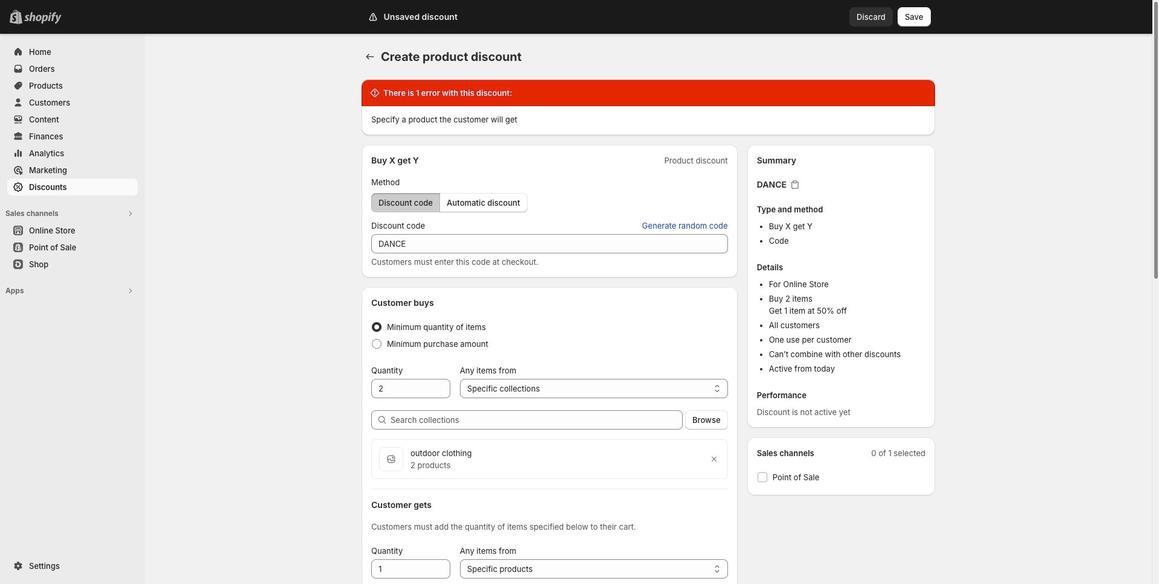 Task type: describe. For each thing, give the bounding box(es) containing it.
Search collections text field
[[391, 411, 683, 430]]

shopify image
[[24, 12, 62, 24]]



Task type: locate. For each thing, give the bounding box(es) containing it.
None text field
[[371, 234, 728, 254], [371, 379, 450, 399], [371, 234, 728, 254], [371, 379, 450, 399]]

None text field
[[371, 560, 450, 579]]



Task type: vqa. For each thing, say whether or not it's contained in the screenshot.
the your
no



